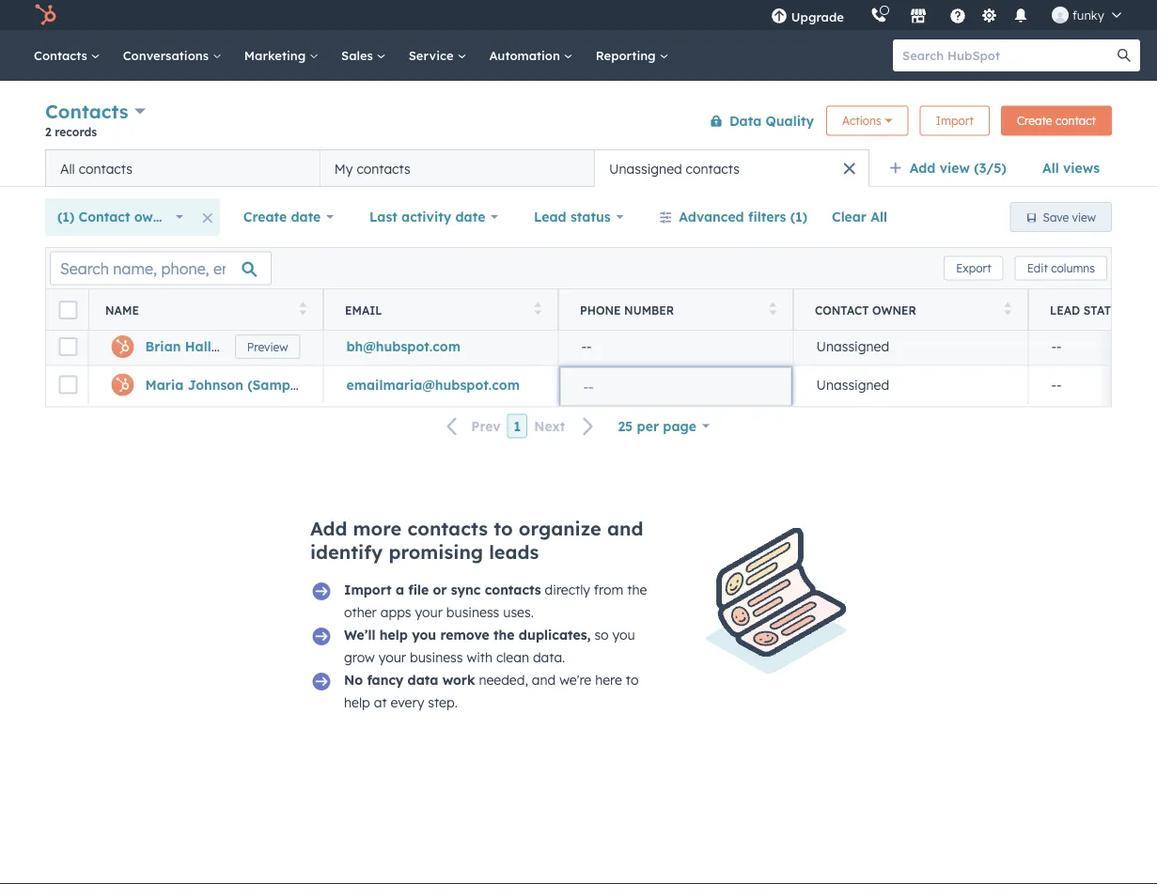 Task type: describe. For each thing, give the bounding box(es) containing it.
create contact
[[1017, 114, 1096, 128]]

(sample for halligan
[[245, 339, 299, 355]]

quality
[[766, 112, 814, 129]]

lead for lead status
[[534, 209, 567, 225]]

hubspot image
[[34, 4, 56, 26]]

unassigned button for bh@hubspot.com
[[794, 328, 1029, 366]]

contacts for all contacts
[[79, 160, 133, 177]]

directly from the other apps your business uses.
[[344, 582, 647, 621]]

date inside popup button
[[291, 209, 321, 225]]

no
[[344, 672, 363, 688]]

25 per page
[[618, 418, 697, 434]]

import for import
[[936, 114, 974, 128]]

search button
[[1109, 39, 1141, 71]]

create date button
[[231, 198, 346, 236]]

emailmaria@hubspot.com
[[346, 377, 520, 393]]

bh@hubspot.com
[[346, 339, 461, 355]]

emailmaria@hubspot.com button
[[323, 366, 559, 404]]

funky town image
[[1052, 7, 1069, 24]]

bh@hubspot.com button
[[323, 328, 559, 366]]

data
[[408, 672, 439, 688]]

unassigned for emailmaria@hubspot.com
[[817, 377, 890, 393]]

settings image
[[981, 8, 998, 25]]

the inside directly from the other apps your business uses.
[[627, 582, 647, 598]]

-- for emailmaria@hubspot.com
[[1052, 377, 1062, 393]]

other
[[344, 604, 377, 621]]

and inside needed, and we're here to help at every step.
[[532, 672, 556, 688]]

press to sort. image for 4th press to sort. element from the right
[[299, 302, 307, 315]]

from
[[594, 582, 624, 598]]

2
[[45, 125, 51, 139]]

menu containing funky
[[758, 0, 1135, 30]]

automation link
[[478, 30, 585, 81]]

all contacts
[[60, 160, 133, 177]]

clear all
[[832, 209, 888, 225]]

sales
[[341, 47, 377, 63]]

calling icon button
[[863, 3, 895, 28]]

contacts banner
[[45, 96, 1112, 150]]

clear
[[832, 209, 867, 225]]

advanced filters (1)
[[679, 209, 808, 225]]

press to sort. element for phone number
[[770, 302, 777, 318]]

no fancy data work
[[344, 672, 475, 688]]

fancy
[[367, 672, 404, 688]]

every
[[391, 694, 424, 711]]

number
[[624, 303, 674, 317]]

more
[[353, 517, 402, 540]]

upgrade
[[792, 9, 844, 24]]

help image
[[950, 8, 967, 25]]

help button
[[942, 0, 974, 30]]

create contact button
[[1001, 106, 1112, 136]]

so
[[595, 627, 609, 643]]

add for add view (3/5)
[[910, 160, 936, 176]]

leads
[[489, 540, 539, 564]]

save view
[[1043, 210, 1096, 224]]

contacts for my contacts
[[357, 160, 411, 177]]

all contacts button
[[45, 150, 320, 187]]

maria
[[145, 377, 184, 393]]

halligan
[[185, 339, 241, 355]]

directly
[[545, 582, 590, 598]]

-- text field
[[583, 377, 769, 397]]

work
[[443, 672, 475, 688]]

unassigned button for emailmaria@hubspot.com
[[794, 366, 1029, 404]]

sales link
[[330, 30, 397, 81]]

needed,
[[479, 672, 528, 688]]

1 horizontal spatial contact
[[815, 303, 869, 317]]

contacts up uses.
[[485, 582, 541, 598]]

activity
[[402, 209, 452, 225]]

my contacts
[[335, 160, 411, 177]]

1 you from the left
[[412, 627, 436, 643]]

owner inside popup button
[[134, 209, 175, 225]]

sync
[[451, 582, 481, 598]]

marketplaces image
[[910, 8, 927, 25]]

-- for bh@hubspot.com
[[1052, 339, 1062, 355]]

(1) contact owner
[[57, 209, 175, 225]]

1 horizontal spatial all
[[871, 209, 888, 225]]

2 records
[[45, 125, 97, 139]]

your inside so you grow your business with clean data.
[[379, 649, 406, 666]]

clear all button
[[820, 198, 900, 236]]

status
[[571, 209, 611, 225]]

press to sort. image for phone number
[[770, 302, 777, 315]]

columns
[[1051, 261, 1095, 276]]

0 vertical spatial help
[[380, 627, 408, 643]]

calling icon image
[[871, 7, 888, 24]]

contacts inside popup button
[[45, 100, 128, 123]]

contact inside popup button
[[79, 209, 130, 225]]

press to sort. image for email
[[535, 302, 542, 315]]

notifications image
[[1013, 8, 1030, 25]]

apps
[[381, 604, 411, 621]]

and inside add more contacts to organize and identify promising leads
[[607, 517, 644, 540]]

file
[[408, 582, 429, 598]]

johnson
[[188, 377, 243, 393]]

prev button
[[436, 414, 507, 439]]

step.
[[428, 694, 458, 711]]

data quality button
[[698, 102, 815, 140]]

phone number
[[580, 303, 674, 317]]

lead status button
[[522, 198, 636, 236]]

actions
[[843, 114, 882, 128]]

conversations
[[123, 47, 212, 63]]

contact) for maria johnson (sample contact)
[[306, 377, 362, 393]]

contact owner
[[815, 303, 917, 317]]

Search name, phone, email addresses, or company search field
[[50, 252, 272, 285]]

export button
[[944, 256, 1004, 281]]

(1) inside button
[[790, 209, 808, 225]]

view for save
[[1072, 210, 1096, 224]]

edit columns
[[1027, 261, 1095, 276]]

import button
[[920, 106, 990, 136]]

we'll help you remove the duplicates,
[[344, 627, 591, 643]]

contacts link
[[23, 30, 112, 81]]

unassigned for bh@hubspot.com
[[817, 339, 890, 355]]

last activity date
[[370, 209, 486, 225]]



Task type: vqa. For each thing, say whether or not it's contained in the screenshot.
the bottom The
yes



Task type: locate. For each thing, give the bounding box(es) containing it.
0 horizontal spatial lead
[[534, 209, 567, 225]]

marketing link
[[233, 30, 330, 81]]

view right save
[[1072, 210, 1096, 224]]

0 vertical spatial business
[[446, 604, 500, 621]]

0 vertical spatial lead
[[534, 209, 567, 225]]

import up add view (3/5)
[[936, 114, 974, 128]]

1 horizontal spatial add
[[910, 160, 936, 176]]

bh@hubspot.com link
[[346, 339, 461, 355]]

maria johnson (sample contact)
[[145, 377, 362, 393]]

advanced
[[679, 209, 744, 225]]

0 vertical spatial your
[[415, 604, 443, 621]]

0 horizontal spatial you
[[412, 627, 436, 643]]

1 vertical spatial and
[[532, 672, 556, 688]]

add inside popup button
[[910, 160, 936, 176]]

add view (3/5)
[[910, 160, 1007, 176]]

0 vertical spatial (sample
[[245, 339, 299, 355]]

page
[[663, 418, 697, 434]]

all views
[[1043, 160, 1100, 176]]

settings link
[[978, 5, 1001, 25]]

business inside directly from the other apps your business uses.
[[446, 604, 500, 621]]

data quality
[[730, 112, 814, 129]]

contact down all contacts
[[79, 209, 130, 225]]

press to sort. element
[[299, 302, 307, 318], [535, 302, 542, 318], [770, 302, 777, 318], [1005, 302, 1012, 318]]

1 vertical spatial contact)
[[306, 377, 362, 393]]

1 horizontal spatial the
[[627, 582, 647, 598]]

1 horizontal spatial owner
[[873, 303, 917, 317]]

1 unassigned button from the top
[[794, 328, 1029, 366]]

contacts down hubspot link
[[34, 47, 91, 63]]

date
[[291, 209, 321, 225], [456, 209, 486, 225]]

your inside directly from the other apps your business uses.
[[415, 604, 443, 621]]

press to sort. image
[[299, 302, 307, 315], [1005, 302, 1012, 315]]

all views link
[[1030, 150, 1112, 187]]

press to sort. image
[[535, 302, 542, 315], [770, 302, 777, 315]]

1 press to sort. element from the left
[[299, 302, 307, 318]]

1 vertical spatial to
[[626, 672, 639, 688]]

0 vertical spatial owner
[[134, 209, 175, 225]]

business up we'll help you remove the duplicates,
[[446, 604, 500, 621]]

brian halligan (sample contact)
[[145, 339, 360, 355]]

upgrade image
[[771, 8, 788, 25]]

you
[[412, 627, 436, 643], [613, 627, 635, 643]]

0 vertical spatial add
[[910, 160, 936, 176]]

1 press to sort. image from the left
[[299, 302, 307, 315]]

and up the from
[[607, 517, 644, 540]]

edit
[[1027, 261, 1048, 276]]

press to sort. element for email
[[535, 302, 542, 318]]

you inside so you grow your business with clean data.
[[613, 627, 635, 643]]

(1) inside popup button
[[57, 209, 75, 225]]

all for all contacts
[[60, 160, 75, 177]]

help inside needed, and we're here to help at every step.
[[344, 694, 370, 711]]

unassigned contacts
[[609, 160, 740, 177]]

0 horizontal spatial help
[[344, 694, 370, 711]]

-- button for bh@hubspot.com
[[1029, 328, 1157, 366]]

add down 'import' button
[[910, 160, 936, 176]]

(sample down preview button
[[247, 377, 302, 393]]

export
[[956, 261, 992, 276]]

date left last
[[291, 209, 321, 225]]

0 horizontal spatial (1)
[[57, 209, 75, 225]]

0 horizontal spatial add
[[310, 517, 347, 540]]

import for import a file or sync contacts
[[344, 582, 392, 598]]

hubspot link
[[23, 4, 71, 26]]

1 vertical spatial your
[[379, 649, 406, 666]]

-- button
[[559, 328, 794, 366], [1029, 328, 1157, 366], [1029, 366, 1157, 404]]

Search HubSpot search field
[[893, 39, 1124, 71]]

to right here
[[626, 672, 639, 688]]

2 vertical spatial unassigned
[[817, 377, 890, 393]]

contacts inside add more contacts to organize and identify promising leads
[[408, 517, 488, 540]]

3 press to sort. element from the left
[[770, 302, 777, 318]]

and
[[607, 517, 644, 540], [532, 672, 556, 688]]

2 date from the left
[[456, 209, 486, 225]]

1 horizontal spatial press to sort. image
[[1005, 302, 1012, 315]]

1 vertical spatial contacts
[[45, 100, 128, 123]]

or
[[433, 582, 447, 598]]

1 vertical spatial create
[[243, 209, 287, 225]]

1 vertical spatial owner
[[873, 303, 917, 317]]

marketplaces button
[[899, 0, 938, 30]]

contact)
[[303, 339, 360, 355], [306, 377, 362, 393]]

1 vertical spatial (sample
[[247, 377, 302, 393]]

identify
[[310, 540, 383, 564]]

0 vertical spatial view
[[940, 160, 970, 176]]

emailmaria@hubspot.com link
[[346, 377, 520, 393]]

view inside popup button
[[940, 160, 970, 176]]

(3/5)
[[974, 160, 1007, 176]]

contact
[[79, 209, 130, 225], [815, 303, 869, 317]]

contacts
[[34, 47, 91, 63], [45, 100, 128, 123]]

0 horizontal spatial the
[[494, 627, 515, 643]]

add
[[910, 160, 936, 176], [310, 517, 347, 540]]

create inside create contact button
[[1017, 114, 1053, 128]]

to inside needed, and we're here to help at every step.
[[626, 672, 639, 688]]

1 horizontal spatial (1)
[[790, 209, 808, 225]]

0 vertical spatial unassigned
[[609, 160, 682, 177]]

the up clean
[[494, 627, 515, 643]]

contacts inside all contacts button
[[79, 160, 133, 177]]

uses.
[[503, 604, 534, 621]]

to left organize
[[494, 517, 513, 540]]

records
[[55, 125, 97, 139]]

lead left status in the top of the page
[[534, 209, 567, 225]]

lead status
[[534, 209, 611, 225]]

1 horizontal spatial view
[[1072, 210, 1096, 224]]

0 horizontal spatial owner
[[134, 209, 175, 225]]

your up fancy
[[379, 649, 406, 666]]

you right so
[[613, 627, 635, 643]]

1 horizontal spatial create
[[1017, 114, 1053, 128]]

service
[[409, 47, 457, 63]]

help down no
[[344, 694, 370, 711]]

contact) for brian halligan (sample contact)
[[303, 339, 360, 355]]

contacts right my
[[357, 160, 411, 177]]

press to sort. image down filters
[[770, 302, 777, 315]]

1 horizontal spatial import
[[936, 114, 974, 128]]

add left the more
[[310, 517, 347, 540]]

your down the file
[[415, 604, 443, 621]]

contacts up advanced
[[686, 160, 740, 177]]

1 horizontal spatial help
[[380, 627, 408, 643]]

name
[[105, 303, 139, 317]]

we'll
[[344, 627, 376, 643]]

business up "data"
[[410, 649, 463, 666]]

all right clear
[[871, 209, 888, 225]]

all for all views
[[1043, 160, 1059, 176]]

all down 2 records
[[60, 160, 75, 177]]

per
[[637, 418, 659, 434]]

a
[[396, 582, 404, 598]]

business
[[446, 604, 500, 621], [410, 649, 463, 666]]

1 horizontal spatial and
[[607, 517, 644, 540]]

contact) down bh@hubspot.com
[[306, 377, 362, 393]]

contacts down the records
[[79, 160, 133, 177]]

0 vertical spatial contact
[[79, 209, 130, 225]]

the right the from
[[627, 582, 647, 598]]

25
[[618, 418, 633, 434]]

1 horizontal spatial press to sort. image
[[770, 302, 777, 315]]

0 horizontal spatial press to sort. image
[[535, 302, 542, 315]]

(1) contact owner button
[[45, 198, 195, 236]]

advanced filters (1) button
[[647, 198, 820, 236]]

0 horizontal spatial date
[[291, 209, 321, 225]]

1 (1) from the left
[[57, 209, 75, 225]]

add inside add more contacts to organize and identify promising leads
[[310, 517, 347, 540]]

1 horizontal spatial your
[[415, 604, 443, 621]]

0 vertical spatial to
[[494, 517, 513, 540]]

contacts up import a file or sync contacts
[[408, 517, 488, 540]]

and down data.
[[532, 672, 556, 688]]

last
[[370, 209, 398, 225]]

so you grow your business with clean data.
[[344, 627, 635, 666]]

marketing
[[244, 47, 309, 63]]

0 horizontal spatial all
[[60, 160, 75, 177]]

contacts inside unassigned contacts button
[[686, 160, 740, 177]]

create for create date
[[243, 209, 287, 225]]

last activity date button
[[357, 198, 511, 236]]

1 vertical spatial unassigned
[[817, 339, 890, 355]]

4 press to sort. element from the left
[[1005, 302, 1012, 318]]

1 vertical spatial contact
[[815, 303, 869, 317]]

1 vertical spatial add
[[310, 517, 347, 540]]

0 horizontal spatial your
[[379, 649, 406, 666]]

(sample up maria johnson (sample contact)
[[245, 339, 299, 355]]

my contacts button
[[320, 150, 595, 187]]

0 horizontal spatial create
[[243, 209, 287, 225]]

grow
[[344, 649, 375, 666]]

0 vertical spatial create
[[1017, 114, 1053, 128]]

0 vertical spatial and
[[607, 517, 644, 540]]

the
[[627, 582, 647, 598], [494, 627, 515, 643]]

0 horizontal spatial and
[[532, 672, 556, 688]]

1 vertical spatial view
[[1072, 210, 1096, 224]]

0 vertical spatial contact)
[[303, 339, 360, 355]]

date inside 'popup button'
[[456, 209, 486, 225]]

remove
[[440, 627, 490, 643]]

-
[[582, 339, 587, 355], [587, 339, 592, 355], [1052, 339, 1057, 355], [1057, 339, 1062, 355], [1052, 377, 1057, 393], [1057, 377, 1062, 393]]

contact) down email
[[303, 339, 360, 355]]

create inside create date popup button
[[243, 209, 287, 225]]

press to sort. image for contact owner's press to sort. element
[[1005, 302, 1012, 315]]

1 horizontal spatial you
[[613, 627, 635, 643]]

contact down clear
[[815, 303, 869, 317]]

duplicates,
[[519, 627, 591, 643]]

contacts inside my contacts button
[[357, 160, 411, 177]]

0 horizontal spatial press to sort. image
[[299, 302, 307, 315]]

automation
[[489, 47, 564, 63]]

lead inside popup button
[[534, 209, 567, 225]]

import up other on the left bottom of page
[[344, 582, 392, 598]]

import inside button
[[936, 114, 974, 128]]

status
[[1084, 303, 1127, 317]]

menu
[[758, 0, 1135, 30]]

lead status
[[1050, 303, 1127, 317]]

filters
[[748, 209, 786, 225]]

view
[[940, 160, 970, 176], [1072, 210, 1096, 224]]

2 press to sort. image from the left
[[1005, 302, 1012, 315]]

lead for lead status
[[1050, 303, 1081, 317]]

business inside so you grow your business with clean data.
[[410, 649, 463, 666]]

unassigned
[[609, 160, 682, 177], [817, 339, 890, 355], [817, 377, 890, 393]]

(sample for johnson
[[247, 377, 302, 393]]

view inside button
[[1072, 210, 1096, 224]]

import
[[936, 114, 974, 128], [344, 582, 392, 598]]

1 vertical spatial lead
[[1050, 303, 1081, 317]]

1 horizontal spatial to
[[626, 672, 639, 688]]

1 date from the left
[[291, 209, 321, 225]]

promising
[[389, 540, 483, 564]]

press to sort. image left phone
[[535, 302, 542, 315]]

lead left status
[[1050, 303, 1081, 317]]

contacts for unassigned contacts
[[686, 160, 740, 177]]

0 horizontal spatial contact
[[79, 209, 130, 225]]

reporting
[[596, 47, 660, 63]]

needed, and we're here to help at every step.
[[344, 672, 639, 711]]

contacts up the records
[[45, 100, 128, 123]]

to inside add more contacts to organize and identify promising leads
[[494, 517, 513, 540]]

2 you from the left
[[613, 627, 635, 643]]

all left views
[[1043, 160, 1059, 176]]

conversations link
[[112, 30, 233, 81]]

1 horizontal spatial date
[[456, 209, 486, 225]]

2 press to sort. image from the left
[[770, 302, 777, 315]]

0 vertical spatial contacts
[[34, 47, 91, 63]]

add for add more contacts to organize and identify promising leads
[[310, 517, 347, 540]]

2 (1) from the left
[[790, 209, 808, 225]]

view for add
[[940, 160, 970, 176]]

1 vertical spatial the
[[494, 627, 515, 643]]

contacts
[[79, 160, 133, 177], [357, 160, 411, 177], [686, 160, 740, 177], [408, 517, 488, 540], [485, 582, 541, 598]]

funky
[[1073, 7, 1105, 23]]

unassigned inside button
[[609, 160, 682, 177]]

actions button
[[827, 106, 909, 136]]

0 horizontal spatial view
[[940, 160, 970, 176]]

2 press to sort. element from the left
[[535, 302, 542, 318]]

1 horizontal spatial lead
[[1050, 303, 1081, 317]]

0 horizontal spatial to
[[494, 517, 513, 540]]

0 vertical spatial import
[[936, 114, 974, 128]]

prev
[[471, 418, 501, 435]]

here
[[595, 672, 622, 688]]

reporting link
[[585, 30, 680, 81]]

press to sort. element for contact owner
[[1005, 302, 1012, 318]]

(sample
[[245, 339, 299, 355], [247, 377, 302, 393]]

1 vertical spatial help
[[344, 694, 370, 711]]

1 vertical spatial import
[[344, 582, 392, 598]]

service link
[[397, 30, 478, 81]]

(1) down all contacts
[[57, 209, 75, 225]]

1 vertical spatial business
[[410, 649, 463, 666]]

0 horizontal spatial import
[[344, 582, 392, 598]]

search image
[[1118, 49, 1131, 62]]

2 horizontal spatial all
[[1043, 160, 1059, 176]]

save view button
[[1010, 202, 1112, 232]]

-- button for emailmaria@hubspot.com
[[1029, 366, 1157, 404]]

1 press to sort. image from the left
[[535, 302, 542, 315]]

you left remove
[[412, 627, 436, 643]]

contacts inside "link"
[[34, 47, 91, 63]]

pagination navigation
[[436, 414, 606, 439]]

create for create contact
[[1017, 114, 1053, 128]]

funky button
[[1041, 0, 1133, 30]]

notifications button
[[1005, 0, 1037, 30]]

view left (3/5) on the top
[[940, 160, 970, 176]]

data
[[730, 112, 762, 129]]

2 unassigned button from the top
[[794, 366, 1029, 404]]

(1) right filters
[[790, 209, 808, 225]]

0 vertical spatial the
[[627, 582, 647, 598]]

help down apps
[[380, 627, 408, 643]]

date right "activity"
[[456, 209, 486, 225]]

we're
[[560, 672, 592, 688]]



